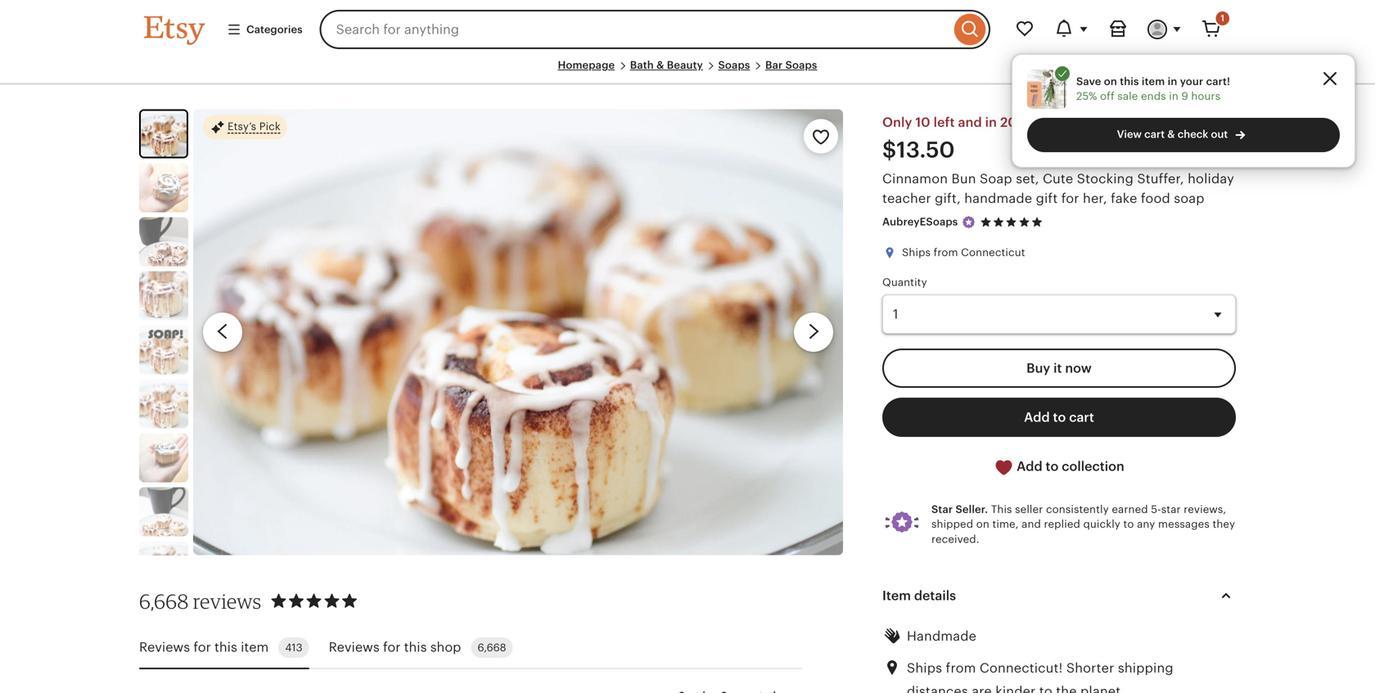 Task type: describe. For each thing, give the bounding box(es) containing it.
0 horizontal spatial &
[[656, 59, 664, 71]]

20+
[[1000, 115, 1024, 130]]

only 10 left and in 20+ carts $13.50
[[882, 115, 1060, 163]]

food
[[1141, 191, 1170, 206]]

cart inside view cart & check out link
[[1144, 128, 1165, 140]]

item details button
[[868, 576, 1251, 616]]

reviews,
[[1184, 503, 1226, 516]]

shipping
[[1118, 661, 1174, 676]]

reviews
[[193, 589, 261, 613]]

quickly
[[1083, 518, 1121, 530]]

details
[[914, 589, 956, 603]]

$13.50
[[882, 137, 955, 163]]

buy it now
[[1027, 361, 1092, 376]]

star seller.
[[931, 503, 988, 516]]

ships for ships from connecticut! shorter shipping distances are
[[907, 661, 942, 676]]

out
[[1211, 128, 1228, 140]]

add to cart button
[[882, 398, 1236, 437]]

handmade
[[907, 629, 977, 644]]

2 soaps from the left
[[785, 59, 817, 71]]

only
[[882, 115, 912, 130]]

on inside this seller consistently earned 5-star reviews, shipped on time, and replied quickly to any messages they received.
[[976, 518, 990, 530]]

soaps link
[[718, 59, 750, 71]]

soap
[[980, 172, 1012, 186]]

cart inside add to cart button
[[1069, 410, 1094, 425]]

save on this item in your cart! 25% off sale ends in 9 hours
[[1076, 75, 1230, 102]]

connecticut!
[[980, 661, 1063, 676]]

25%
[[1076, 90, 1097, 102]]

add to cart
[[1024, 410, 1094, 425]]

star_seller image
[[961, 215, 976, 230]]

earned
[[1112, 503, 1148, 516]]

aubreyesoaps
[[882, 216, 958, 228]]

this seller consistently earned 5-star reviews, shipped on time, and replied quickly to any messages they received.
[[931, 503, 1235, 545]]

buy
[[1027, 361, 1050, 376]]

view
[[1117, 128, 1142, 140]]

connecticut
[[961, 247, 1025, 259]]

cinnamon
[[882, 172, 948, 186]]

any
[[1137, 518, 1155, 530]]

in for $13.50
[[985, 115, 997, 130]]

view cart & check out link
[[1027, 118, 1340, 152]]

cinnamon bun soap set cute stocking stuffer holiday teacher image 5 image
[[139, 325, 188, 375]]

gift,
[[935, 191, 961, 206]]

aubreyesoaps link
[[882, 216, 958, 228]]

left
[[934, 115, 955, 130]]

distances
[[907, 684, 968, 693]]

this for reviews for this item
[[214, 640, 237, 655]]

bath & beauty
[[630, 59, 703, 71]]

reviews for this item
[[139, 640, 269, 655]]

time,
[[992, 518, 1019, 530]]

categories button
[[214, 15, 315, 44]]

1
[[1221, 13, 1225, 23]]

homepage link
[[558, 59, 615, 71]]

view cart & check out
[[1117, 128, 1228, 140]]

1 link
[[1192, 10, 1231, 49]]

item
[[882, 589, 911, 603]]

pick
[[259, 120, 281, 133]]

save
[[1076, 75, 1101, 87]]

6,668 reviews
[[139, 589, 261, 613]]

cute
[[1043, 172, 1073, 186]]

cinnamon bun soap set cute stocking stuffer holiday teacher image 4 image
[[139, 271, 188, 321]]

beauty
[[667, 59, 703, 71]]

stocking
[[1077, 172, 1134, 186]]

etsy's pick
[[228, 120, 281, 133]]

are
[[972, 684, 992, 693]]

stuffer,
[[1137, 172, 1184, 186]]

hours
[[1191, 90, 1221, 102]]

tab list containing reviews for this item
[[139, 628, 802, 669]]

seller.
[[956, 503, 988, 516]]

ships from connecticut
[[902, 247, 1025, 259]]

carts
[[1028, 115, 1060, 130]]

for inside "cinnamon bun soap set, cute stocking stuffer, holiday teacher gift, handmade gift for her, fake food soap"
[[1061, 191, 1079, 206]]

shop
[[430, 640, 461, 655]]

homepage
[[558, 59, 615, 71]]

teacher
[[882, 191, 931, 206]]

add to collection
[[1014, 459, 1124, 474]]

replied
[[1044, 518, 1080, 530]]

etsy's pick button
[[203, 114, 287, 140]]

star
[[931, 503, 953, 516]]

cinnamon bun soap set cute stocking stuffer holiday teacher image 2 image
[[139, 163, 188, 212]]

Search for anything text field
[[320, 10, 950, 49]]



Task type: locate. For each thing, give the bounding box(es) containing it.
0 vertical spatial in
[[1168, 75, 1177, 87]]

tab list
[[139, 628, 802, 669]]

1 vertical spatial cart
[[1069, 410, 1094, 425]]

cart!
[[1206, 75, 1230, 87]]

seller
[[1015, 503, 1043, 516]]

soaps left bar in the top of the page
[[718, 59, 750, 71]]

received.
[[931, 533, 979, 545]]

add inside button
[[1024, 410, 1050, 425]]

cart right 'view'
[[1144, 128, 1165, 140]]

1 vertical spatial ships
[[907, 661, 942, 676]]

check
[[1178, 128, 1208, 140]]

item inside save on this item in your cart! 25% off sale ends in 9 hours
[[1142, 75, 1165, 87]]

consistently
[[1046, 503, 1109, 516]]

for for reviews for this shop
[[383, 640, 401, 655]]

1 vertical spatial and
[[1022, 518, 1041, 530]]

2 horizontal spatial for
[[1061, 191, 1079, 206]]

from up are
[[946, 661, 976, 676]]

to for cart
[[1053, 410, 1066, 425]]

1 vertical spatial add
[[1017, 459, 1043, 474]]

to left collection
[[1046, 459, 1059, 474]]

for down cute
[[1061, 191, 1079, 206]]

0 vertical spatial item
[[1142, 75, 1165, 87]]

to for collection
[[1046, 459, 1059, 474]]

1 vertical spatial to
[[1046, 459, 1059, 474]]

add for add to cart
[[1024, 410, 1050, 425]]

cinnamon bun soap set cute stocking stuffer holiday teacher image 1 image
[[193, 109, 843, 556], [141, 111, 187, 157]]

on down seller.
[[976, 518, 990, 530]]

cart down now
[[1069, 410, 1094, 425]]

1 horizontal spatial 6,668
[[478, 642, 506, 654]]

6,668 right shop
[[478, 642, 506, 654]]

reviews down 6,668 reviews
[[139, 640, 190, 655]]

0 vertical spatial 6,668
[[139, 589, 189, 613]]

item for for
[[241, 640, 269, 655]]

1 horizontal spatial this
[[404, 640, 427, 655]]

add for add to collection
[[1017, 459, 1043, 474]]

item left 413
[[241, 640, 269, 655]]

bath & beauty link
[[630, 59, 703, 71]]

0 horizontal spatial soaps
[[718, 59, 750, 71]]

holiday
[[1188, 172, 1234, 186]]

& right bath
[[656, 59, 664, 71]]

9
[[1181, 90, 1188, 102]]

10
[[915, 115, 930, 130]]

from
[[934, 247, 958, 259], [946, 661, 976, 676]]

cinnamon bun soap set cute stocking stuffer holiday teacher image 3 image
[[139, 217, 188, 267]]

to inside 'button'
[[1046, 459, 1059, 474]]

etsy's
[[228, 120, 256, 133]]

0 vertical spatial add
[[1024, 410, 1050, 425]]

1 horizontal spatial cart
[[1144, 128, 1165, 140]]

reviews
[[139, 640, 190, 655], [329, 640, 380, 655]]

cinnamon bun soap set cute stocking stuffer holiday teacher image 7 image
[[139, 433, 188, 483]]

on up 'off'
[[1104, 75, 1117, 87]]

1 horizontal spatial cinnamon bun soap set cute stocking stuffer holiday teacher image 1 image
[[193, 109, 843, 556]]

in
[[1168, 75, 1177, 87], [1169, 90, 1179, 102], [985, 115, 997, 130]]

&
[[656, 59, 664, 71], [1167, 128, 1175, 140]]

and
[[958, 115, 982, 130], [1022, 518, 1041, 530]]

none search field inside categories banner
[[320, 10, 990, 49]]

0 vertical spatial to
[[1053, 410, 1066, 425]]

in inside only 10 left and in 20+ carts $13.50
[[985, 115, 997, 130]]

collection
[[1062, 459, 1124, 474]]

menu bar
[[144, 59, 1231, 85]]

gift
[[1036, 191, 1058, 206]]

None search field
[[320, 10, 990, 49]]

2 vertical spatial in
[[985, 115, 997, 130]]

this for reviews for this shop
[[404, 640, 427, 655]]

cinnamon bun soap set, cute stocking stuffer, holiday teacher gift, handmade gift for her, fake food soap
[[882, 172, 1234, 206]]

0 horizontal spatial cinnamon bun soap set cute stocking stuffer holiday teacher image 1 image
[[141, 111, 187, 157]]

add inside 'button'
[[1017, 459, 1043, 474]]

add to collection button
[[882, 447, 1236, 487]]

0 horizontal spatial for
[[194, 640, 211, 655]]

and inside only 10 left and in 20+ carts $13.50
[[958, 115, 982, 130]]

in left 20+
[[985, 115, 997, 130]]

413
[[285, 642, 303, 654]]

this inside save on this item in your cart! 25% off sale ends in 9 hours
[[1120, 75, 1139, 87]]

1 horizontal spatial item
[[1142, 75, 1165, 87]]

bar
[[765, 59, 783, 71]]

set,
[[1016, 172, 1039, 186]]

messages
[[1158, 518, 1210, 530]]

soaps right bar in the top of the page
[[785, 59, 817, 71]]

6,668 for 6,668
[[478, 642, 506, 654]]

0 vertical spatial and
[[958, 115, 982, 130]]

0 horizontal spatial 6,668
[[139, 589, 189, 613]]

1 horizontal spatial and
[[1022, 518, 1041, 530]]

from for connecticut!
[[946, 661, 976, 676]]

cart
[[1144, 128, 1165, 140], [1069, 410, 1094, 425]]

they
[[1213, 518, 1235, 530]]

this up sale
[[1120, 75, 1139, 87]]

in left 9
[[1169, 90, 1179, 102]]

categories
[[246, 23, 303, 36]]

add up seller
[[1017, 459, 1043, 474]]

0 horizontal spatial cart
[[1069, 410, 1094, 425]]

ships up the distances
[[907, 661, 942, 676]]

1 vertical spatial in
[[1169, 90, 1179, 102]]

1 horizontal spatial soaps
[[785, 59, 817, 71]]

in left your
[[1168, 75, 1177, 87]]

from down aubreyesoaps
[[934, 247, 958, 259]]

1 vertical spatial &
[[1167, 128, 1175, 140]]

item inside tab list
[[241, 640, 269, 655]]

0 vertical spatial ships
[[902, 247, 931, 259]]

soaps
[[718, 59, 750, 71], [785, 59, 817, 71]]

your
[[1180, 75, 1203, 87]]

reviews right 413
[[329, 640, 380, 655]]

item for on
[[1142, 75, 1165, 87]]

item
[[1142, 75, 1165, 87], [241, 640, 269, 655]]

bun
[[952, 172, 976, 186]]

ships from connecticut! shorter shipping distances are
[[907, 661, 1174, 693]]

for left shop
[[383, 640, 401, 655]]

to
[[1053, 410, 1066, 425], [1046, 459, 1059, 474], [1123, 518, 1134, 530]]

0 horizontal spatial reviews
[[139, 640, 190, 655]]

1 horizontal spatial for
[[383, 640, 401, 655]]

2 horizontal spatial this
[[1120, 75, 1139, 87]]

add down buy at the right of the page
[[1024, 410, 1050, 425]]

ships
[[902, 247, 931, 259], [907, 661, 942, 676]]

on
[[1104, 75, 1117, 87], [976, 518, 990, 530]]

5-
[[1151, 503, 1161, 516]]

this down reviews
[[214, 640, 237, 655]]

0 horizontal spatial item
[[241, 640, 269, 655]]

from inside ships from connecticut! shorter shipping distances are
[[946, 661, 976, 676]]

ships down the aubreyesoaps link
[[902, 247, 931, 259]]

bar soaps link
[[765, 59, 817, 71]]

for down 6,668 reviews
[[194, 640, 211, 655]]

fake
[[1111, 191, 1137, 206]]

from for connecticut
[[934, 247, 958, 259]]

ships for ships from connecticut
[[902, 247, 931, 259]]

off
[[1100, 90, 1115, 102]]

sale
[[1118, 90, 1138, 102]]

shipped
[[931, 518, 973, 530]]

0 horizontal spatial and
[[958, 115, 982, 130]]

ends
[[1141, 90, 1166, 102]]

to down earned
[[1123, 518, 1134, 530]]

1 vertical spatial on
[[976, 518, 990, 530]]

ships inside ships from connecticut! shorter shipping distances are
[[907, 661, 942, 676]]

soap
[[1174, 191, 1205, 206]]

1 reviews from the left
[[139, 640, 190, 655]]

1 horizontal spatial reviews
[[329, 640, 380, 655]]

to inside this seller consistently earned 5-star reviews, shipped on time, and replied quickly to any messages they received.
[[1123, 518, 1134, 530]]

bath
[[630, 59, 654, 71]]

& left check
[[1167, 128, 1175, 140]]

2 reviews from the left
[[329, 640, 380, 655]]

2 vertical spatial to
[[1123, 518, 1134, 530]]

buy it now button
[[882, 349, 1236, 388]]

in for 25%
[[1168, 75, 1177, 87]]

0 vertical spatial cart
[[1144, 128, 1165, 140]]

now
[[1065, 361, 1092, 376]]

this
[[991, 503, 1012, 516]]

1 soaps from the left
[[718, 59, 750, 71]]

reviews for reviews for this item
[[139, 640, 190, 655]]

item up ends
[[1142, 75, 1165, 87]]

item details
[[882, 589, 956, 603]]

star
[[1161, 503, 1181, 516]]

0 vertical spatial &
[[656, 59, 664, 71]]

cinnamon bun soap set cute stocking stuffer holiday teacher image 6 image
[[139, 379, 188, 429]]

reviews for this shop
[[329, 640, 461, 655]]

6,668 up the reviews for this item
[[139, 589, 189, 613]]

0 vertical spatial from
[[934, 247, 958, 259]]

this left shop
[[404, 640, 427, 655]]

for for reviews for this item
[[194, 640, 211, 655]]

quantity
[[882, 276, 927, 288]]

1 horizontal spatial &
[[1167, 128, 1175, 140]]

cinnamon bun soap set cute stocking stuffer holiday teacher image 8 image
[[139, 488, 188, 537]]

reviews for reviews for this shop
[[329, 640, 380, 655]]

on inside save on this item in your cart! 25% off sale ends in 9 hours
[[1104, 75, 1117, 87]]

it
[[1054, 361, 1062, 376]]

shorter
[[1066, 661, 1114, 676]]

0 horizontal spatial on
[[976, 518, 990, 530]]

bar soaps
[[765, 59, 817, 71]]

this for save on this item in your cart! 25% off sale ends in 9 hours
[[1120, 75, 1139, 87]]

1 vertical spatial 6,668
[[478, 642, 506, 654]]

1 vertical spatial item
[[241, 640, 269, 655]]

0 horizontal spatial this
[[214, 640, 237, 655]]

and right left
[[958, 115, 982, 130]]

6,668 for 6,668 reviews
[[139, 589, 189, 613]]

1 horizontal spatial on
[[1104, 75, 1117, 87]]

to down buy it now button
[[1053, 410, 1066, 425]]

to inside button
[[1053, 410, 1066, 425]]

menu bar containing homepage
[[144, 59, 1231, 85]]

0 vertical spatial on
[[1104, 75, 1117, 87]]

categories banner
[[115, 0, 1261, 59]]

for
[[1061, 191, 1079, 206], [194, 640, 211, 655], [383, 640, 401, 655]]

and down seller
[[1022, 518, 1041, 530]]

her,
[[1083, 191, 1107, 206]]

6,668
[[139, 589, 189, 613], [478, 642, 506, 654]]

1 vertical spatial from
[[946, 661, 976, 676]]

add
[[1024, 410, 1050, 425], [1017, 459, 1043, 474]]

and inside this seller consistently earned 5-star reviews, shipped on time, and replied quickly to any messages they received.
[[1022, 518, 1041, 530]]



Task type: vqa. For each thing, say whether or not it's contained in the screenshot.
the leftmost keycap,
no



